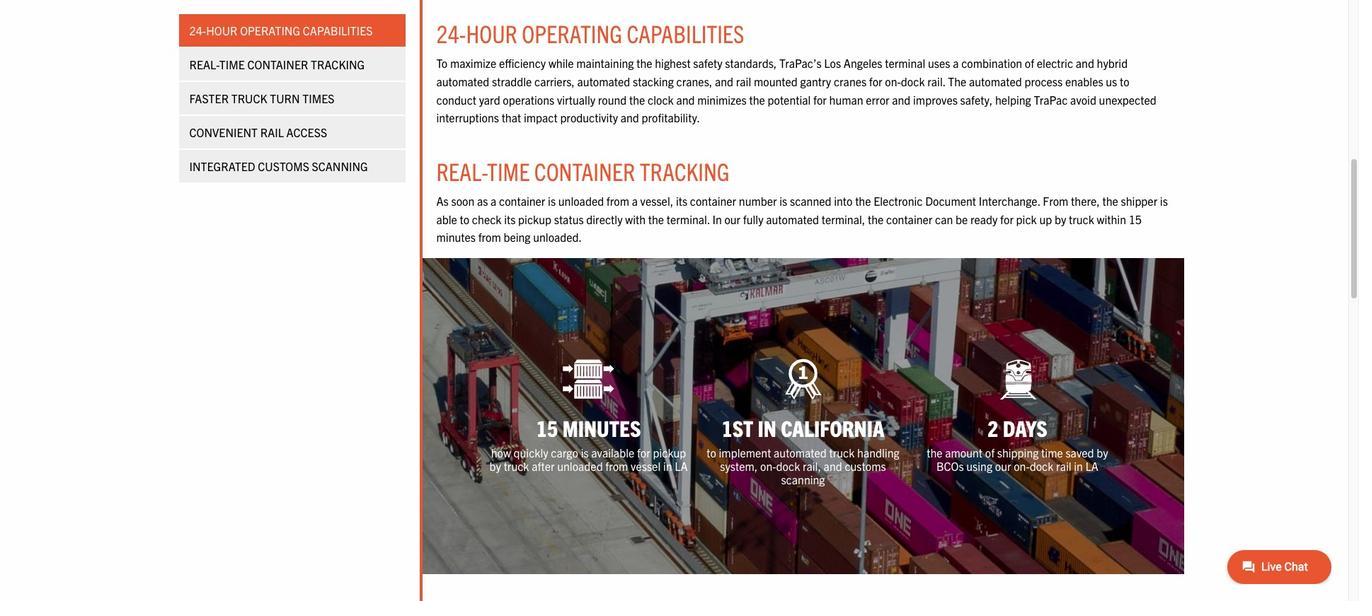 Task type: vqa. For each thing, say whether or not it's contained in the screenshot.
can
yes



Task type: locate. For each thing, give the bounding box(es) containing it.
within
[[1097, 212, 1126, 226]]

how
[[491, 446, 511, 460]]

0 horizontal spatial container
[[247, 57, 308, 72]]

for inside as soon as a container is unloaded from a vessel, its container number is scanned into the electronic document interchange. from there, the shipper is able to check its pickup status directly with the terminal. in our fully automated terminal, the container can be ready for pick up by truck within 15 minutes from being unloaded.
[[1000, 212, 1014, 226]]

0 horizontal spatial 24-
[[189, 23, 206, 38]]

truck
[[231, 91, 267, 105]]

1 la from the left
[[675, 460, 688, 474]]

clock
[[648, 92, 674, 107]]

unloaded.
[[533, 230, 582, 244]]

hour up maximize
[[466, 18, 518, 48]]

2 horizontal spatial container
[[886, 212, 933, 226]]

its up being
[[504, 212, 516, 226]]

automated up scanning on the right of page
[[774, 446, 827, 460]]

0 vertical spatial its
[[676, 194, 688, 208]]

to right able on the left top of page
[[460, 212, 470, 226]]

0 vertical spatial of
[[1025, 56, 1034, 70]]

dock down terminal
[[901, 74, 925, 88]]

in inside 15 minutes how quickly cargo is available for pickup by truck after unloaded from vessel in la
[[663, 460, 672, 474]]

a right uses
[[953, 56, 959, 70]]

1 horizontal spatial by
[[1055, 212, 1066, 226]]

cranes,
[[676, 74, 712, 88]]

vessel,
[[640, 194, 673, 208]]

0 vertical spatial rail
[[736, 74, 751, 88]]

2 vertical spatial from
[[606, 460, 628, 474]]

pickup
[[518, 212, 552, 226], [653, 446, 686, 460]]

efficiency
[[499, 56, 546, 70]]

by right up
[[1055, 212, 1066, 226]]

container
[[499, 194, 545, 208], [690, 194, 736, 208], [886, 212, 933, 226]]

real-time container tracking up turn
[[189, 57, 365, 72]]

15 minutes how quickly cargo is available for pickup by truck after unloaded from vessel in la
[[490, 414, 688, 474]]

1 horizontal spatial to
[[707, 446, 716, 460]]

hour up faster
[[206, 23, 237, 38]]

24- up faster
[[189, 23, 206, 38]]

safety
[[693, 56, 723, 70]]

to maximize efficiency while maintaining the highest safety standards, trapac's los angeles terminal uses a combination of electric and hybrid automated straddle carriers, automated stacking cranes, and rail mounted gantry cranes for on-dock rail. the automated process enables us to conduct yard operations virtually round the clock and minimizes the potential for human error and improves safety, helping trapac avoid unexpected interruptions that impact productivity and profitability.
[[436, 56, 1157, 125]]

15 down shipper
[[1129, 212, 1142, 226]]

unloaded inside 15 minutes how quickly cargo is available for pickup by truck after unloaded from vessel in la
[[557, 460, 603, 474]]

is right cargo
[[581, 446, 589, 460]]

check
[[472, 212, 502, 226]]

standards,
[[725, 56, 777, 70]]

0 horizontal spatial real-
[[189, 57, 219, 72]]

is inside 15 minutes how quickly cargo is available for pickup by truck after unloaded from vessel in la
[[581, 446, 589, 460]]

1 horizontal spatial on-
[[885, 74, 901, 88]]

0 vertical spatial our
[[725, 212, 741, 226]]

of inside "to maximize efficiency while maintaining the highest safety standards, trapac's los angeles terminal uses a combination of electric and hybrid automated straddle carriers, automated stacking cranes, and rail mounted gantry cranes for on-dock rail. the automated process enables us to conduct yard operations virtually round the clock and minimizes the potential for human error and improves safety, helping trapac avoid unexpected interruptions that impact productivity and profitability."
[[1025, 56, 1034, 70]]

as
[[477, 194, 488, 208]]

0 horizontal spatial la
[[675, 460, 688, 474]]

1 vertical spatial real-
[[436, 156, 487, 186]]

la inside 15 minutes how quickly cargo is available for pickup by truck after unloaded from vessel in la
[[675, 460, 688, 474]]

automated down scanned
[[766, 212, 819, 226]]

1 horizontal spatial la
[[1086, 460, 1099, 474]]

1 horizontal spatial rail
[[1056, 460, 1072, 474]]

1 vertical spatial 15
[[536, 414, 558, 442]]

0 vertical spatial tracking
[[311, 57, 365, 72]]

minutes
[[563, 414, 641, 442]]

1 vertical spatial rail
[[1056, 460, 1072, 474]]

the inside 2 days the amount of shipping time saved by bcos using our on-dock rail in la
[[927, 446, 943, 460]]

in right 1st
[[758, 414, 777, 442]]

truck inside 1st in california to implement automated truck handling system, on-dock rail, and customs scanning
[[829, 446, 855, 460]]

time up truck
[[219, 57, 245, 72]]

automated inside 1st in california to implement automated truck handling system, on-dock rail, and customs scanning
[[774, 446, 827, 460]]

automated
[[436, 74, 489, 88], [577, 74, 630, 88], [969, 74, 1022, 88], [766, 212, 819, 226], [774, 446, 827, 460]]

real- up soon
[[436, 156, 487, 186]]

the up stacking
[[637, 56, 652, 70]]

unloaded inside as soon as a container is unloaded from a vessel, its container number is scanned into the electronic document interchange. from there, the shipper is able to check its pickup status directly with the terminal. in our fully automated terminal, the container can be ready for pick up by truck within 15 minutes from being unloaded.
[[558, 194, 604, 208]]

document
[[925, 194, 976, 208]]

dock left saved
[[1030, 460, 1054, 474]]

pick
[[1016, 212, 1037, 226]]

and down round
[[621, 111, 639, 125]]

pickup right available
[[653, 446, 686, 460]]

its
[[676, 194, 688, 208], [504, 212, 516, 226]]

rail down standards,
[[736, 74, 751, 88]]

by right saved
[[1097, 446, 1108, 460]]

1 vertical spatial time
[[487, 156, 530, 186]]

2 horizontal spatial in
[[1074, 460, 1083, 474]]

tracking up times
[[311, 57, 365, 72]]

1 horizontal spatial real-
[[436, 156, 487, 186]]

tracking up the vessel,
[[640, 156, 730, 186]]

quickly
[[514, 446, 548, 460]]

operating
[[522, 18, 622, 48], [240, 23, 300, 38]]

1 vertical spatial of
[[985, 446, 995, 460]]

saved
[[1066, 446, 1094, 460]]

rail inside 2 days the amount of shipping time saved by bcos using our on-dock rail in la
[[1056, 460, 1072, 474]]

2 horizontal spatial on-
[[1014, 460, 1030, 474]]

24-hour operating capabilities up the maintaining
[[436, 18, 744, 48]]

maintaining
[[576, 56, 634, 70]]

0 horizontal spatial of
[[985, 446, 995, 460]]

gantry
[[800, 74, 831, 88]]

0 vertical spatial time
[[219, 57, 245, 72]]

days
[[1003, 414, 1048, 442]]

pickup inside as soon as a container is unloaded from a vessel, its container number is scanned into the electronic document interchange. from there, the shipper is able to check its pickup status directly with the terminal. in our fully automated terminal, the container can be ready for pick up by truck within 15 minutes from being unloaded.
[[518, 212, 552, 226]]

its up terminal.
[[676, 194, 688, 208]]

1 vertical spatial unloaded
[[557, 460, 603, 474]]

the
[[637, 56, 652, 70], [629, 92, 645, 107], [749, 92, 765, 107], [855, 194, 871, 208], [1103, 194, 1118, 208], [648, 212, 664, 226], [868, 212, 884, 226], [927, 446, 943, 460]]

0 horizontal spatial to
[[460, 212, 470, 226]]

unloaded right after in the left of the page
[[557, 460, 603, 474]]

handling
[[857, 446, 900, 460]]

stacking
[[633, 74, 674, 88]]

minimizes
[[697, 92, 747, 107]]

of up the process
[[1025, 56, 1034, 70]]

0 horizontal spatial rail
[[736, 74, 751, 88]]

la
[[675, 460, 688, 474], [1086, 460, 1099, 474]]

implement
[[719, 446, 771, 460]]

1 horizontal spatial tracking
[[640, 156, 730, 186]]

0 vertical spatial pickup
[[518, 212, 552, 226]]

yard
[[479, 92, 500, 107]]

1 horizontal spatial 24-
[[436, 18, 466, 48]]

0 horizontal spatial truck
[[504, 460, 529, 474]]

round
[[598, 92, 627, 107]]

from
[[1043, 194, 1069, 208]]

real- up faster
[[189, 57, 219, 72]]

2 vertical spatial to
[[707, 446, 716, 460]]

a right as
[[491, 194, 497, 208]]

0 vertical spatial 15
[[1129, 212, 1142, 226]]

real-time container tracking up status
[[436, 156, 730, 186]]

operating up while
[[522, 18, 622, 48]]

in
[[758, 414, 777, 442], [663, 460, 672, 474], [1074, 460, 1083, 474]]

and down cranes,
[[676, 92, 695, 107]]

container up status
[[534, 156, 635, 186]]

dock left the rail,
[[776, 460, 800, 474]]

terminal
[[885, 56, 926, 70]]

1 horizontal spatial truck
[[829, 446, 855, 460]]

1 vertical spatial container
[[534, 156, 635, 186]]

for down interchange.
[[1000, 212, 1014, 226]]

time up as
[[487, 156, 530, 186]]

truck left after in the left of the page
[[504, 460, 529, 474]]

15 up quickly
[[536, 414, 558, 442]]

1 horizontal spatial container
[[690, 194, 736, 208]]

the left amount
[[927, 446, 943, 460]]

0 vertical spatial container
[[247, 57, 308, 72]]

la inside 2 days the amount of shipping time saved by bcos using our on-dock rail in la
[[1086, 460, 1099, 474]]

container up being
[[499, 194, 545, 208]]

vessel
[[631, 460, 661, 474]]

on- inside 1st in california to implement automated truck handling system, on-dock rail, and customs scanning
[[760, 460, 776, 474]]

0 horizontal spatial in
[[663, 460, 672, 474]]

1 horizontal spatial of
[[1025, 56, 1034, 70]]

times
[[302, 91, 334, 105]]

0 vertical spatial real-
[[189, 57, 219, 72]]

truck
[[1069, 212, 1094, 226], [829, 446, 855, 460], [504, 460, 529, 474]]

for right available
[[637, 446, 650, 460]]

on- inside "to maximize efficiency while maintaining the highest safety standards, trapac's los angeles terminal uses a combination of electric and hybrid automated straddle carriers, automated stacking cranes, and rail mounted gantry cranes for on-dock rail. the automated process enables us to conduct yard operations virtually round the clock and minimizes the potential for human error and improves safety, helping trapac avoid unexpected interruptions that impact productivity and profitability."
[[885, 74, 901, 88]]

container up turn
[[247, 57, 308, 72]]

1 vertical spatial to
[[460, 212, 470, 226]]

2 la from the left
[[1086, 460, 1099, 474]]

in right vessel in the bottom of the page
[[663, 460, 672, 474]]

there,
[[1071, 194, 1100, 208]]

1 horizontal spatial pickup
[[653, 446, 686, 460]]

to right us at top
[[1120, 74, 1130, 88]]

0 vertical spatial unloaded
[[558, 194, 604, 208]]

2 horizontal spatial truck
[[1069, 212, 1094, 226]]

1 horizontal spatial dock
[[901, 74, 925, 88]]

the
[[948, 74, 967, 88]]

the right into
[[855, 194, 871, 208]]

and right error
[[892, 92, 911, 107]]

capabilities up real-time container tracking link on the left top of page
[[303, 23, 373, 38]]

on- right system, on the right of the page
[[760, 460, 776, 474]]

capabilities
[[627, 18, 744, 48], [303, 23, 373, 38]]

1 vertical spatial real-time container tracking
[[436, 156, 730, 186]]

2 horizontal spatial to
[[1120, 74, 1130, 88]]

our right in
[[725, 212, 741, 226]]

container down electronic at the right
[[886, 212, 933, 226]]

our right using
[[995, 460, 1011, 474]]

on- down terminal
[[885, 74, 901, 88]]

to inside as soon as a container is unloaded from a vessel, its container number is scanned into the electronic document interchange. from there, the shipper is able to check its pickup status directly with the terminal. in our fully automated terminal, the container can be ready for pick up by truck within 15 minutes from being unloaded.
[[460, 212, 470, 226]]

cargo
[[551, 446, 578, 460]]

rail
[[736, 74, 751, 88], [1056, 460, 1072, 474]]

number
[[739, 194, 777, 208]]

0 vertical spatial to
[[1120, 74, 1130, 88]]

the down electronic at the right
[[868, 212, 884, 226]]

0 horizontal spatial pickup
[[518, 212, 552, 226]]

0 horizontal spatial a
[[491, 194, 497, 208]]

in right time
[[1074, 460, 1083, 474]]

for inside 15 minutes how quickly cargo is available for pickup by truck after unloaded from vessel in la
[[637, 446, 650, 460]]

from left vessel in the bottom of the page
[[606, 460, 628, 474]]

container up in
[[690, 194, 736, 208]]

unloaded up status
[[558, 194, 604, 208]]

2 horizontal spatial dock
[[1030, 460, 1054, 474]]

0 horizontal spatial hour
[[206, 23, 237, 38]]

our inside 2 days the amount of shipping time saved by bcos using our on-dock rail in la
[[995, 460, 1011, 474]]

faster truck turn times link
[[179, 82, 405, 115]]

0 vertical spatial real-time container tracking
[[189, 57, 365, 72]]

rail right shipping
[[1056, 460, 1072, 474]]

1 horizontal spatial a
[[632, 194, 638, 208]]

1st in california to implement automated truck handling system, on-dock rail, and customs scanning
[[707, 414, 900, 487]]

turn
[[270, 91, 300, 105]]

faster truck turn times
[[189, 91, 334, 105]]

by left quickly
[[490, 460, 501, 474]]

0 horizontal spatial operating
[[240, 23, 300, 38]]

0 horizontal spatial capabilities
[[303, 23, 373, 38]]

1 horizontal spatial 15
[[1129, 212, 1142, 226]]

operating up real-time container tracking link on the left top of page
[[240, 23, 300, 38]]

0 horizontal spatial real-time container tracking
[[189, 57, 365, 72]]

able
[[436, 212, 457, 226]]

1 vertical spatial pickup
[[653, 446, 686, 460]]

productivity
[[560, 111, 618, 125]]

a up with
[[632, 194, 638, 208]]

of down 2
[[985, 446, 995, 460]]

is right number
[[780, 194, 787, 208]]

mounted
[[754, 74, 798, 88]]

rail inside "to maximize efficiency while maintaining the highest safety standards, trapac's los angeles terminal uses a combination of electric and hybrid automated straddle carriers, automated stacking cranes, and rail mounted gantry cranes for on-dock rail. the automated process enables us to conduct yard operations virtually round the clock and minimizes the potential for human error and improves safety, helping trapac avoid unexpected interruptions that impact productivity and profitability."
[[736, 74, 751, 88]]

impact
[[524, 111, 558, 125]]

0 horizontal spatial by
[[490, 460, 501, 474]]

dock inside 1st in california to implement automated truck handling system, on-dock rail, and customs scanning
[[776, 460, 800, 474]]

truck down 'there,'
[[1069, 212, 1094, 226]]

cranes
[[834, 74, 867, 88]]

to inside 1st in california to implement automated truck handling system, on-dock rail, and customs scanning
[[707, 446, 716, 460]]

0 horizontal spatial dock
[[776, 460, 800, 474]]

our
[[725, 212, 741, 226], [995, 460, 1011, 474]]

24-hour operating capabilities up real-time container tracking link on the left top of page
[[189, 23, 373, 38]]

0 horizontal spatial on-
[[760, 460, 776, 474]]

terminal,
[[822, 212, 865, 226]]

1 horizontal spatial in
[[758, 414, 777, 442]]

0 horizontal spatial our
[[725, 212, 741, 226]]

capabilities up highest
[[627, 18, 744, 48]]

0 horizontal spatial its
[[504, 212, 516, 226]]

from down check on the top left of the page
[[478, 230, 501, 244]]

2
[[988, 414, 999, 442]]

for down gantry
[[813, 92, 827, 107]]

from up directly
[[607, 194, 629, 208]]

carriers,
[[535, 74, 575, 88]]

24- up 'to' at left top
[[436, 18, 466, 48]]

truck down california
[[829, 446, 855, 460]]

1 vertical spatial our
[[995, 460, 1011, 474]]

and right the rail,
[[824, 460, 842, 474]]

on- left time
[[1014, 460, 1030, 474]]

2 horizontal spatial a
[[953, 56, 959, 70]]

is
[[548, 194, 556, 208], [780, 194, 787, 208], [1160, 194, 1168, 208], [581, 446, 589, 460]]

0 horizontal spatial 15
[[536, 414, 558, 442]]

straddle
[[492, 74, 532, 88]]

available
[[591, 446, 635, 460]]

la right vessel in the bottom of the page
[[675, 460, 688, 474]]

1 horizontal spatial container
[[534, 156, 635, 186]]

integrated
[[189, 159, 255, 173]]

to left system, on the right of the page
[[707, 446, 716, 460]]

in for 2 days
[[1074, 460, 1083, 474]]

us
[[1106, 74, 1117, 88]]

1 horizontal spatial our
[[995, 460, 1011, 474]]

electronic
[[874, 194, 923, 208]]

automated up conduct
[[436, 74, 489, 88]]

0 vertical spatial from
[[607, 194, 629, 208]]

scanned
[[790, 194, 832, 208]]

la right time
[[1086, 460, 1099, 474]]

2 horizontal spatial by
[[1097, 446, 1108, 460]]

pickup up being
[[518, 212, 552, 226]]

hour
[[466, 18, 518, 48], [206, 23, 237, 38]]

la for 2 days
[[1086, 460, 1099, 474]]

uses
[[928, 56, 950, 70]]

on- inside 2 days the amount of shipping time saved by bcos using our on-dock rail in la
[[1014, 460, 1030, 474]]

with
[[625, 212, 646, 226]]

in inside 2 days the amount of shipping time saved by bcos using our on-dock rail in la
[[1074, 460, 1083, 474]]

a
[[953, 56, 959, 70], [491, 194, 497, 208], [632, 194, 638, 208]]



Task type: describe. For each thing, give the bounding box(es) containing it.
after
[[532, 460, 555, 474]]

interruptions
[[436, 111, 499, 125]]

improves
[[913, 92, 958, 107]]

1 vertical spatial its
[[504, 212, 516, 226]]

hybrid
[[1097, 56, 1128, 70]]

process
[[1025, 74, 1063, 88]]

shipper
[[1121, 194, 1158, 208]]

real-time container tracking link
[[179, 48, 405, 81]]

by inside as soon as a container is unloaded from a vessel, its container number is scanned into the electronic document interchange. from there, the shipper is able to check its pickup status directly with the terminal. in our fully automated terminal, the container can be ready for pick up by truck within 15 minutes from being unloaded.
[[1055, 212, 1066, 226]]

trapac's
[[779, 56, 822, 70]]

interchange.
[[979, 194, 1040, 208]]

automated down the maintaining
[[577, 74, 630, 88]]

rail.
[[928, 74, 946, 88]]

for up error
[[869, 74, 883, 88]]

1st
[[722, 414, 753, 442]]

1 horizontal spatial time
[[487, 156, 530, 186]]

by inside 15 minutes how quickly cargo is available for pickup by truck after unloaded from vessel in la
[[490, 460, 501, 474]]

error
[[866, 92, 890, 107]]

directly
[[586, 212, 623, 226]]

scanning
[[312, 159, 368, 173]]

be
[[956, 212, 968, 226]]

in inside 1st in california to implement automated truck handling system, on-dock rail, and customs scanning
[[758, 414, 777, 442]]

1 horizontal spatial operating
[[522, 18, 622, 48]]

1 vertical spatial tracking
[[640, 156, 730, 186]]

in
[[713, 212, 722, 226]]

california
[[781, 414, 885, 442]]

a inside "to maximize efficiency while maintaining the highest safety standards, trapac's los angeles terminal uses a combination of electric and hybrid automated straddle carriers, automated stacking cranes, and rail mounted gantry cranes for on-dock rail. the automated process enables us to conduct yard operations virtually round the clock and minimizes the potential for human error and improves safety, helping trapac avoid unexpected interruptions that impact productivity and profitability."
[[953, 56, 959, 70]]

using
[[967, 460, 993, 474]]

up
[[1040, 212, 1052, 226]]

as
[[436, 194, 449, 208]]

automated inside as soon as a container is unloaded from a vessel, its container number is scanned into the electronic document interchange. from there, the shipper is able to check its pickup status directly with the terminal. in our fully automated terminal, the container can be ready for pick up by truck within 15 minutes from being unloaded.
[[766, 212, 819, 226]]

operations
[[503, 92, 555, 107]]

conduct
[[436, 92, 477, 107]]

enables
[[1065, 74, 1103, 88]]

customs
[[845, 460, 886, 474]]

0 horizontal spatial tracking
[[311, 57, 365, 72]]

is up status
[[548, 194, 556, 208]]

automated down combination
[[969, 74, 1022, 88]]

convenient
[[189, 125, 258, 139]]

24-hour operating capabilities link
[[179, 14, 405, 47]]

and inside 1st in california to implement automated truck handling system, on-dock rail, and customs scanning
[[824, 460, 842, 474]]

shipping
[[997, 446, 1039, 460]]

convenient rail access link
[[179, 116, 405, 149]]

system,
[[720, 460, 758, 474]]

is right shipper
[[1160, 194, 1168, 208]]

24- inside 24-hour operating capabilities link
[[189, 23, 206, 38]]

helping
[[995, 92, 1031, 107]]

integrated customs scanning
[[189, 159, 368, 173]]

into
[[834, 194, 853, 208]]

rail
[[260, 125, 284, 139]]

1 vertical spatial from
[[478, 230, 501, 244]]

1 horizontal spatial its
[[676, 194, 688, 208]]

the left clock on the top left
[[629, 92, 645, 107]]

pickup inside 15 minutes how quickly cargo is available for pickup by truck after unloaded from vessel in la
[[653, 446, 686, 460]]

the down the vessel,
[[648, 212, 664, 226]]

customs
[[258, 159, 309, 173]]

los
[[824, 56, 841, 70]]

1 horizontal spatial 24-hour operating capabilities
[[436, 18, 744, 48]]

from inside 15 minutes how quickly cargo is available for pickup by truck after unloaded from vessel in la
[[606, 460, 628, 474]]

fully
[[743, 212, 764, 226]]

rail,
[[803, 460, 821, 474]]

0 horizontal spatial 24-hour operating capabilities
[[189, 23, 373, 38]]

of inside 2 days the amount of shipping time saved by bcos using our on-dock rail in la
[[985, 446, 995, 460]]

maximize
[[450, 56, 497, 70]]

profitability.
[[642, 111, 700, 125]]

as soon as a container is unloaded from a vessel, its container number is scanned into the electronic document interchange. from there, the shipper is able to check its pickup status directly with the terminal. in our fully automated terminal, the container can be ready for pick up by truck within 15 minutes from being unloaded.
[[436, 194, 1168, 244]]

0 horizontal spatial container
[[499, 194, 545, 208]]

highest
[[655, 56, 691, 70]]

convenient rail access
[[189, 125, 327, 139]]

potential
[[768, 92, 811, 107]]

that
[[502, 111, 521, 125]]

time
[[1041, 446, 1063, 460]]

access
[[286, 125, 327, 139]]

while
[[549, 56, 574, 70]]

virtually
[[557, 92, 595, 107]]

in for 15 minutes
[[663, 460, 672, 474]]

angeles
[[844, 56, 883, 70]]

and up minimizes
[[715, 74, 734, 88]]

1 horizontal spatial real-time container tracking
[[436, 156, 730, 186]]

our inside as soon as a container is unloaded from a vessel, its container number is scanned into the electronic document interchange. from there, the shipper is able to check its pickup status directly with the terminal. in our fully automated terminal, the container can be ready for pick up by truck within 15 minutes from being unloaded.
[[725, 212, 741, 226]]

by inside 2 days the amount of shipping time saved by bcos using our on-dock rail in la
[[1097, 446, 1108, 460]]

2 days the amount of shipping time saved by bcos using our on-dock rail in la
[[927, 414, 1108, 474]]

0 horizontal spatial time
[[219, 57, 245, 72]]

and up enables
[[1076, 56, 1094, 70]]

ready
[[971, 212, 998, 226]]

truck inside as soon as a container is unloaded from a vessel, its container number is scanned into the electronic document interchange. from there, the shipper is able to check its pickup status directly with the terminal. in our fully automated terminal, the container can be ready for pick up by truck within 15 minutes from being unloaded.
[[1069, 212, 1094, 226]]

integrated customs scanning link
[[179, 150, 405, 183]]

truck inside 15 minutes how quickly cargo is available for pickup by truck after unloaded from vessel in la
[[504, 460, 529, 474]]

1 horizontal spatial hour
[[466, 18, 518, 48]]

status
[[554, 212, 584, 226]]

15 inside 15 minutes how quickly cargo is available for pickup by truck after unloaded from vessel in la
[[536, 414, 558, 442]]

bcos
[[937, 460, 964, 474]]

dock inside "to maximize efficiency while maintaining the highest safety standards, trapac's los angeles terminal uses a combination of electric and hybrid automated straddle carriers, automated stacking cranes, and rail mounted gantry cranes for on-dock rail. the automated process enables us to conduct yard operations virtually round the clock and minimizes the potential for human error and improves safety, helping trapac avoid unexpected interruptions that impact productivity and profitability."
[[901, 74, 925, 88]]

to
[[436, 56, 448, 70]]

soon
[[451, 194, 475, 208]]

la for 15 minutes
[[675, 460, 688, 474]]

to inside "to maximize efficiency while maintaining the highest safety standards, trapac's los angeles terminal uses a combination of electric and hybrid automated straddle carriers, automated stacking cranes, and rail mounted gantry cranes for on-dock rail. the automated process enables us to conduct yard operations virtually round the clock and minimizes the potential for human error and improves safety, helping trapac avoid unexpected interruptions that impact productivity and profitability."
[[1120, 74, 1130, 88]]

amount
[[945, 446, 983, 460]]

combination
[[962, 56, 1022, 70]]

scanning
[[781, 473, 825, 487]]

faster
[[189, 91, 229, 105]]

the down mounted
[[749, 92, 765, 107]]

the up within
[[1103, 194, 1118, 208]]

15 inside as soon as a container is unloaded from a vessel, its container number is scanned into the electronic document interchange. from there, the shipper is able to check its pickup status directly with the terminal. in our fully automated terminal, the container can be ready for pick up by truck within 15 minutes from being unloaded.
[[1129, 212, 1142, 226]]

container inside real-time container tracking link
[[247, 57, 308, 72]]

safety,
[[960, 92, 993, 107]]

terminal.
[[667, 212, 710, 226]]

dock inside 2 days the amount of shipping time saved by bcos using our on-dock rail in la
[[1030, 460, 1054, 474]]

being
[[504, 230, 531, 244]]

1 horizontal spatial capabilities
[[627, 18, 744, 48]]



